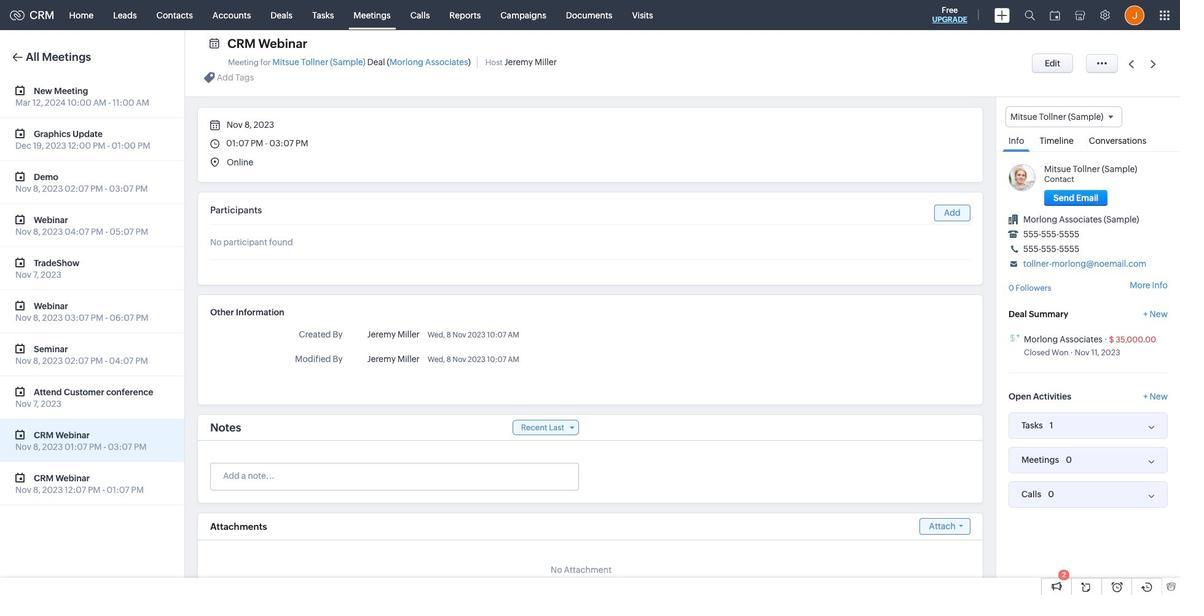 Task type: describe. For each thing, give the bounding box(es) containing it.
search image
[[1025, 10, 1035, 20]]

create menu element
[[987, 0, 1017, 30]]

search element
[[1017, 0, 1043, 30]]

profile image
[[1125, 5, 1145, 25]]



Task type: vqa. For each thing, say whether or not it's contained in the screenshot.
list
no



Task type: locate. For each thing, give the bounding box(es) containing it.
next record image
[[1151, 60, 1159, 68]]

Add a note... field
[[211, 470, 578, 482]]

calendar image
[[1050, 10, 1061, 20]]

None field
[[1006, 106, 1123, 127]]

None button
[[1032, 53, 1074, 73], [1045, 190, 1108, 206], [1032, 53, 1074, 73], [1045, 190, 1108, 206]]

create menu image
[[995, 8, 1010, 22]]

logo image
[[10, 10, 25, 20]]

previous record image
[[1129, 60, 1134, 68]]

profile element
[[1118, 0, 1152, 30]]



